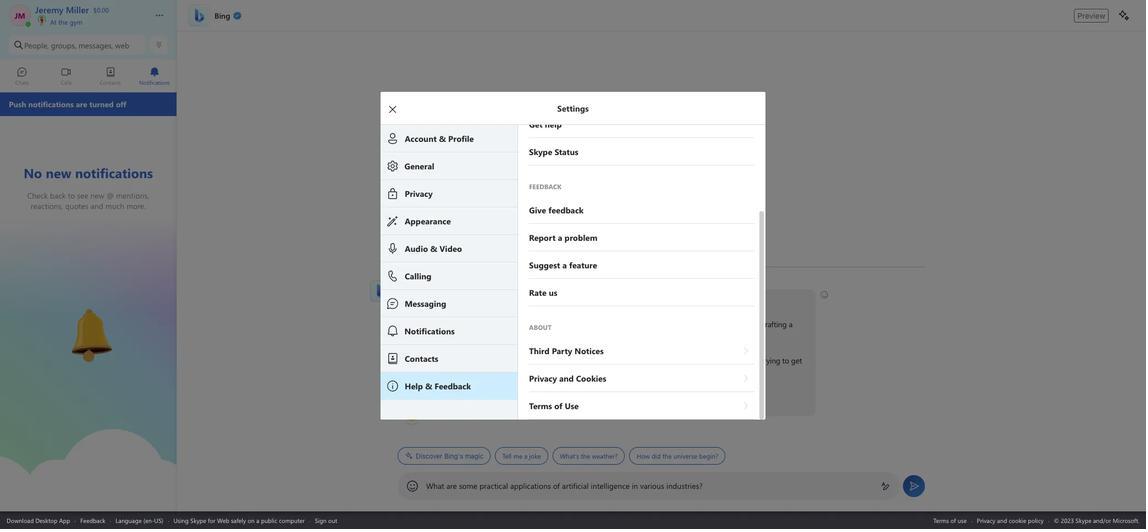 Task type: vqa. For each thing, say whether or not it's contained in the screenshot.
ALL
no



Task type: describe. For each thing, give the bounding box(es) containing it.
language (en-us)
[[116, 516, 163, 525]]

in inside the ask me any type of question, like finding vegan restaurants in cambridge, itinerary for your trip to europe or drafting a story for curious kids. in groups, remember to mention me with @bing. i'm an ai preview, so i'm still learning. sometimes i might say something weird. don't get mad at me, i'm just trying to get better! if you want to start over, type
[[599, 319, 605, 330]]

me inside button
[[513, 452, 523, 460]]

2 i'm from the left
[[473, 355, 483, 366]]

europe
[[727, 319, 750, 330]]

1 get from the left
[[683, 355, 694, 366]]

some
[[459, 481, 478, 491]]

using
[[174, 516, 189, 525]]

privacy
[[977, 516, 996, 525]]

bing,
[[398, 279, 412, 288]]

kids.
[[459, 331, 474, 342]]

feedback
[[80, 516, 105, 525]]

out
[[328, 516, 337, 525]]

cookie
[[1009, 516, 1027, 525]]

0 horizontal spatial type
[[444, 319, 458, 330]]

bing
[[440, 295, 456, 305]]

over,
[[468, 392, 483, 402]]

today?
[[525, 295, 547, 305]]

a inside the ask me any type of question, like finding vegan restaurants in cambridge, itinerary for your trip to europe or drafting a story for curious kids. in groups, remember to mention me with @bing. i'm an ai preview, so i'm still learning. sometimes i might say something weird. don't get mad at me, i'm just trying to get better! if you want to start over, type
[[789, 319, 793, 330]]

download
[[7, 516, 34, 525]]

am
[[428, 279, 438, 288]]

1 i'm from the left
[[404, 355, 414, 366]]

gym
[[70, 18, 82, 26]]

to left start
[[442, 392, 449, 402]]

give
[[599, 392, 613, 402]]

terms
[[934, 516, 949, 525]]

universe
[[674, 452, 698, 460]]

did
[[652, 452, 661, 460]]

what's the weather?
[[560, 452, 618, 460]]

or
[[752, 319, 759, 330]]

you inside the ask me any type of question, like finding vegan restaurants in cambridge, itinerary for your trip to europe or drafting a story for curious kids. in groups, remember to mention me with @bing. i'm an ai preview, so i'm still learning. sometimes i might say something weird. don't get mad at me, i'm just trying to get better! if you want to start over, type
[[410, 392, 422, 402]]

(smileeyes)
[[550, 294, 586, 305]]

something
[[605, 355, 640, 366]]

don't
[[664, 355, 681, 366]]

wednesday, november 8, 2023 heading
[[398, 254, 926, 274]]

better!
[[404, 367, 426, 378]]

sign
[[315, 516, 327, 525]]

help
[[495, 295, 509, 305]]

i inside the ask me any type of question, like finding vegan restaurants in cambridge, itinerary for your trip to europe or drafting a story for curious kids. in groups, remember to mention me with @bing. i'm an ai preview, so i'm still learning. sometimes i might say something weird. don't get mad at me, i'm just trying to get better! if you want to start over, type
[[567, 355, 569, 366]]

say
[[592, 355, 603, 366]]

at
[[713, 355, 719, 366]]

start
[[451, 392, 466, 402]]

what are some practical applications of artificial intelligence in various industries?
[[426, 481, 703, 491]]

help & feedback dialog
[[381, 3, 782, 420]]

this
[[420, 295, 432, 305]]

2 get from the left
[[791, 355, 802, 366]]

1 vertical spatial in
[[632, 481, 638, 491]]

magic
[[465, 452, 484, 460]]

applications
[[510, 481, 551, 491]]

weird.
[[642, 355, 662, 366]]

the for what's
[[581, 452, 590, 460]]

vegan
[[539, 319, 559, 330]]

of inside the ask me any type of question, like finding vegan restaurants in cambridge, itinerary for your trip to europe or drafting a story for curious kids. in groups, remember to mention me with @bing. i'm an ai preview, so i'm still learning. sometimes i might say something weird. don't get mad at me, i'm just trying to get better! if you want to start over, type
[[460, 319, 467, 330]]

remember
[[511, 331, 545, 342]]

app
[[59, 516, 70, 525]]

groups, inside button
[[51, 40, 76, 50]]

language
[[116, 516, 142, 525]]

1 horizontal spatial you
[[511, 295, 523, 305]]

mad
[[696, 355, 711, 366]]

me right 'give'
[[615, 392, 625, 402]]

9:24
[[414, 279, 426, 288]]

people, groups, messages, web button
[[9, 35, 146, 55]]

.
[[533, 392, 534, 402]]

how did the universe begin?
[[637, 452, 719, 460]]

restaurants
[[561, 319, 597, 330]]

to left 'give'
[[590, 392, 597, 402]]

safely
[[231, 516, 246, 525]]

mention
[[556, 331, 584, 342]]

might
[[571, 355, 590, 366]]

to right trying
[[783, 355, 789, 366]]

ask
[[404, 319, 416, 330]]

in
[[476, 331, 482, 342]]

language (en-us) link
[[116, 516, 163, 525]]

any
[[430, 319, 442, 330]]

0 vertical spatial how
[[460, 295, 475, 305]]

web
[[217, 516, 229, 525]]

ai
[[426, 355, 433, 366]]

begin?
[[699, 452, 719, 460]]

hey,
[[404, 295, 418, 305]]

drafting
[[761, 319, 787, 330]]

2 want from the left
[[572, 392, 588, 402]]

skype
[[190, 516, 206, 525]]

question,
[[469, 319, 499, 330]]

a right on
[[256, 516, 259, 525]]

computer
[[279, 516, 305, 525]]

me left any
[[418, 319, 428, 330]]

trip
[[705, 319, 716, 330]]

feedback link
[[80, 516, 105, 525]]

bell
[[55, 305, 69, 317]]



Task type: locate. For each thing, give the bounding box(es) containing it.
report
[[675, 392, 695, 402]]

0 horizontal spatial i'm
[[404, 355, 414, 366]]

want left 'give'
[[572, 392, 588, 402]]

1 want from the left
[[424, 392, 440, 402]]

various
[[640, 481, 665, 491]]

0 horizontal spatial i
[[491, 295, 493, 305]]

2 vertical spatial for
[[208, 516, 215, 525]]

at the gym
[[48, 18, 82, 26]]

2 vertical spatial of
[[951, 516, 956, 525]]

feedback,
[[627, 392, 659, 402]]

a inside "tell me a joke" button
[[524, 452, 528, 460]]

0 horizontal spatial in
[[599, 319, 605, 330]]

0 vertical spatial of
[[460, 319, 467, 330]]

a
[[789, 319, 793, 330], [697, 392, 701, 402], [524, 452, 528, 460], [256, 516, 259, 525]]

a right report
[[697, 392, 701, 402]]

the right what's
[[581, 452, 590, 460]]

tell me a joke
[[502, 452, 541, 460]]

using skype for web safely on a public computer
[[174, 516, 305, 525]]

what's
[[560, 452, 579, 460]]

groups, inside the ask me any type of question, like finding vegan restaurants in cambridge, itinerary for your trip to europe or drafting a story for curious kids. in groups, remember to mention me with @bing. i'm an ai preview, so i'm still learning. sometimes i might say something weird. don't get mad at me, i'm just trying to get better! if you want to start over, type
[[484, 331, 509, 342]]

so
[[463, 355, 471, 366]]

preview
[[1078, 11, 1106, 20]]

the for at
[[58, 18, 68, 26]]

1 horizontal spatial the
[[581, 452, 590, 460]]

type right over,
[[485, 392, 500, 402]]

the inside button
[[581, 452, 590, 460]]

1 horizontal spatial i'm
[[473, 355, 483, 366]]

1 horizontal spatial want
[[572, 392, 588, 402]]

0 horizontal spatial the
[[58, 18, 68, 26]]

i left might
[[567, 355, 569, 366]]

get left mad on the right bottom of page
[[683, 355, 694, 366]]

1 vertical spatial groups,
[[484, 331, 509, 342]]

2 horizontal spatial you
[[558, 392, 570, 402]]

for left web
[[208, 516, 215, 525]]

can
[[477, 295, 489, 305]]

1 horizontal spatial i
[[567, 355, 569, 366]]

just left trying
[[747, 355, 759, 366]]

policy
[[1028, 516, 1044, 525]]

groups, down the at the gym
[[51, 40, 76, 50]]

use
[[958, 516, 967, 525]]

1 horizontal spatial of
[[553, 481, 560, 491]]

for right the 'story'
[[422, 331, 432, 342]]

at
[[50, 18, 57, 26]]

finding
[[514, 319, 537, 330]]

how did the universe begin? button
[[630, 447, 726, 465]]

want left start
[[424, 392, 440, 402]]

1 vertical spatial just
[[661, 392, 673, 402]]

joke
[[529, 452, 541, 460]]

itinerary
[[647, 319, 674, 330]]

1 vertical spatial of
[[553, 481, 560, 491]]

i'm
[[404, 355, 414, 366], [473, 355, 483, 366], [735, 355, 745, 366]]

tab list
[[0, 62, 177, 92]]

me right tell
[[513, 452, 523, 460]]

in up with
[[599, 319, 605, 330]]

preview,
[[435, 355, 462, 366]]

0 vertical spatial i
[[491, 295, 493, 305]]

learning.
[[498, 355, 526, 366]]

0 horizontal spatial get
[[683, 355, 694, 366]]

concern.
[[703, 392, 731, 402]]

how inside button
[[637, 452, 650, 460]]

want
[[424, 392, 440, 402], [572, 392, 588, 402]]

tell
[[502, 452, 512, 460]]

1 horizontal spatial groups,
[[484, 331, 509, 342]]

just inside the ask me any type of question, like finding vegan restaurants in cambridge, itinerary for your trip to europe or drafting a story for curious kids. in groups, remember to mention me with @bing. i'm an ai preview, so i'm still learning. sometimes i might say something weird. don't get mad at me, i'm just trying to get better! if you want to start over, type
[[747, 355, 759, 366]]

to
[[718, 319, 725, 330], [547, 331, 554, 342], [783, 355, 789, 366], [442, 392, 449, 402], [590, 392, 597, 402]]

2 horizontal spatial i'm
[[735, 355, 745, 366]]

how right !
[[460, 295, 475, 305]]

curious
[[434, 331, 457, 342]]

0 horizontal spatial just
[[661, 392, 673, 402]]

0 vertical spatial just
[[747, 355, 759, 366]]

1 horizontal spatial how
[[637, 452, 650, 460]]

cambridge,
[[607, 319, 645, 330]]

2 horizontal spatial the
[[663, 452, 672, 460]]

still
[[485, 355, 496, 366]]

0 horizontal spatial want
[[424, 392, 440, 402]]

2 horizontal spatial of
[[951, 516, 956, 525]]

terms of use
[[934, 516, 967, 525]]

download desktop app link
[[7, 516, 70, 525]]

0 vertical spatial for
[[676, 319, 686, 330]]

me left with
[[586, 331, 596, 342]]

the right at on the left top of page
[[58, 18, 68, 26]]

0 horizontal spatial you
[[410, 392, 422, 402]]

the right did
[[663, 452, 672, 460]]

sometimes
[[528, 355, 565, 366]]

the inside button
[[58, 18, 68, 26]]

i'm right the me,
[[735, 355, 745, 366]]

of left use
[[951, 516, 956, 525]]

a left "joke"
[[524, 452, 528, 460]]

download desktop app
[[7, 516, 70, 525]]

1 horizontal spatial for
[[422, 331, 432, 342]]

1 vertical spatial for
[[422, 331, 432, 342]]

in left various
[[632, 481, 638, 491]]

how left did
[[637, 452, 650, 460]]

desktop
[[35, 516, 57, 525]]

2 horizontal spatial for
[[676, 319, 686, 330]]

how
[[460, 295, 475, 305], [637, 452, 650, 460]]

1 vertical spatial i
[[567, 355, 569, 366]]

trying
[[761, 355, 781, 366]]

!
[[456, 295, 458, 305]]

messages,
[[79, 40, 113, 50]]

the
[[58, 18, 68, 26], [581, 452, 590, 460], [663, 452, 672, 460]]

to right trip
[[718, 319, 725, 330]]

you right help
[[511, 295, 523, 305]]

newtopic
[[502, 392, 533, 402]]

privacy and cookie policy
[[977, 516, 1044, 525]]

(en-
[[143, 516, 154, 525]]

your
[[688, 319, 703, 330]]

tell me a joke button
[[495, 447, 548, 465]]

1 vertical spatial how
[[637, 452, 650, 460]]

what's the weather? button
[[553, 447, 625, 465]]

0 vertical spatial groups,
[[51, 40, 76, 50]]

just
[[747, 355, 759, 366], [661, 392, 673, 402]]

0 horizontal spatial groups,
[[51, 40, 76, 50]]

get right trying
[[791, 355, 802, 366]]

me,
[[721, 355, 733, 366]]

of left the artificial
[[553, 481, 560, 491]]

3 i'm from the left
[[735, 355, 745, 366]]

1 horizontal spatial get
[[791, 355, 802, 366]]

1 horizontal spatial just
[[747, 355, 759, 366]]

you
[[511, 295, 523, 305], [410, 392, 422, 402], [558, 392, 570, 402]]

type up 'curious'
[[444, 319, 458, 330]]

the inside button
[[663, 452, 672, 460]]

like
[[501, 319, 512, 330]]

you right 'if'
[[410, 392, 422, 402]]

newtopic . and if you want to give me feedback, just report a concern.
[[502, 392, 733, 402]]

0 vertical spatial in
[[599, 319, 605, 330]]

for
[[676, 319, 686, 330], [422, 331, 432, 342], [208, 516, 215, 525]]

practical
[[480, 481, 508, 491]]

industries?
[[667, 481, 703, 491]]

just left report
[[661, 392, 673, 402]]

1 horizontal spatial type
[[485, 392, 500, 402]]

(openhands)
[[734, 391, 775, 402]]

sign out link
[[315, 516, 337, 525]]

public
[[261, 516, 277, 525]]

1 vertical spatial type
[[485, 392, 500, 402]]

of up kids.
[[460, 319, 467, 330]]

want inside the ask me any type of question, like finding vegan restaurants in cambridge, itinerary for your trip to europe or drafting a story for curious kids. in groups, remember to mention me with @bing. i'm an ai preview, so i'm still learning. sometimes i might say something weird. don't get mad at me, i'm just trying to get better! if you want to start over, type
[[424, 392, 440, 402]]

people, groups, messages, web
[[24, 40, 129, 50]]

at the gym button
[[35, 15, 144, 26]]

with
[[598, 331, 612, 342]]

0 vertical spatial type
[[444, 319, 458, 330]]

groups, down like
[[484, 331, 509, 342]]

0 horizontal spatial how
[[460, 295, 475, 305]]

story
[[404, 331, 420, 342]]

sign out
[[315, 516, 337, 525]]

to down vegan
[[547, 331, 554, 342]]

ask me any type of question, like finding vegan restaurants in cambridge, itinerary for your trip to europe or drafting a story for curious kids. in groups, remember to mention me with @bing. i'm an ai preview, so i'm still learning. sometimes i might say something weird. don't get mad at me, i'm just trying to get better! if you want to start over, type
[[404, 319, 804, 402]]

bing, 9:24 am
[[398, 279, 438, 288]]

artificial
[[562, 481, 589, 491]]

you right if
[[558, 392, 570, 402]]

people,
[[24, 40, 49, 50]]

i'm right so
[[473, 355, 483, 366]]

discover bing's magic
[[416, 452, 484, 460]]

i right can on the bottom of page
[[491, 295, 493, 305]]

Type a message text field
[[426, 481, 872, 491]]

are
[[447, 481, 457, 491]]

1 horizontal spatial in
[[632, 481, 638, 491]]

intelligence
[[591, 481, 630, 491]]

0 horizontal spatial for
[[208, 516, 215, 525]]

and
[[997, 516, 1008, 525]]

0 horizontal spatial of
[[460, 319, 467, 330]]

us)
[[154, 516, 163, 525]]

i'm left an
[[404, 355, 414, 366]]

web
[[115, 40, 129, 50]]

a right 'drafting'
[[789, 319, 793, 330]]

of
[[460, 319, 467, 330], [553, 481, 560, 491], [951, 516, 956, 525]]

for left your on the right bottom
[[676, 319, 686, 330]]



